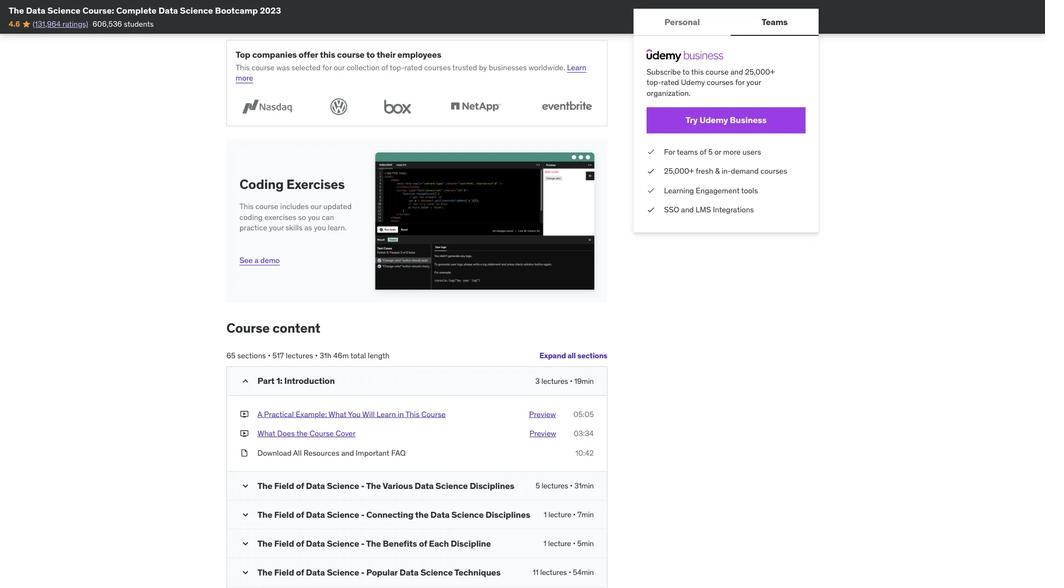 Task type: describe. For each thing, give the bounding box(es) containing it.
does
[[277, 429, 295, 439]]

19min
[[574, 376, 594, 386]]

field for the field of data science - the benefits of each discipline
[[274, 538, 294, 549]]

05:05
[[574, 409, 594, 419]]

03:34
[[574, 429, 594, 439]]

sso
[[664, 205, 680, 215]]

integrations
[[713, 205, 754, 215]]

and inside subscribe to this course and 25,000+ top‑rated udemy courses for your organization.
[[731, 67, 744, 77]]

science up the field of data science - popular data science techniques at the left bottom of the page
[[327, 538, 359, 549]]

example:
[[296, 409, 327, 419]]

field for the field of data science - the various data science disciplines
[[274, 480, 294, 492]]

students
[[124, 19, 154, 29]]

to inside subscribe to this course and 25,000+ top‑rated udemy courses for your organization.
[[683, 67, 690, 77]]

demand
[[731, 166, 759, 176]]

4.6
[[9, 19, 20, 29]]

0 horizontal spatial sections
[[237, 351, 266, 361]]

1 for the field of data science - connecting the data science disciplines
[[544, 510, 547, 520]]

disciplines for the field of data science - the various data science disciplines
[[470, 480, 515, 492]]

our inside this course includes our updated coding exercises so you can practice your skills as you learn.
[[311, 202, 322, 211]]

7min
[[578, 510, 594, 520]]

popular
[[367, 567, 398, 578]]

by
[[479, 63, 487, 72]]

this inside button
[[406, 409, 420, 419]]

xsmall image for learning
[[647, 185, 656, 196]]

your inside subscribe to this course and 25,000+ top‑rated udemy courses for your organization.
[[747, 77, 762, 87]]

science left popular
[[327, 567, 359, 578]]

netapp image
[[445, 97, 507, 117]]

practice
[[240, 223, 267, 233]]

539
[[246, 9, 262, 20]]

1 vertical spatial course
[[422, 409, 446, 419]]

xsmall image for sso
[[647, 205, 656, 215]]

worldwide.
[[529, 63, 566, 72]]

download all resources and important faq
[[258, 448, 406, 458]]

demo
[[261, 255, 280, 265]]

0 vertical spatial 5
[[709, 147, 713, 156]]

0 vertical spatial what
[[329, 409, 347, 419]]

discipline
[[451, 538, 491, 549]]

expand all sections
[[540, 351, 608, 360]]

science down each
[[421, 567, 453, 578]]

what does the course cover button
[[258, 429, 356, 439]]

try udemy business
[[686, 114, 767, 126]]

businesses
[[489, 63, 527, 72]]

learn more
[[236, 63, 587, 83]]

lms
[[696, 205, 711, 215]]

0 vertical spatial to
[[367, 49, 375, 60]]

or
[[715, 147, 722, 156]]

sections inside dropdown button
[[578, 351, 608, 360]]

each
[[429, 538, 449, 549]]

lecture for the field of data science - the benefits of each discipline
[[548, 539, 571, 549]]

lecture for the field of data science - connecting the data science disciplines
[[549, 510, 572, 520]]

updated
[[324, 202, 352, 211]]

top companies offer this course to their employees
[[236, 49, 442, 60]]

11 lectures • 54min
[[533, 568, 594, 578]]

coding
[[240, 212, 263, 222]]

box image
[[380, 97, 416, 117]]

• left 31h 46m
[[315, 351, 318, 361]]

important
[[356, 448, 390, 458]]

&
[[715, 166, 720, 176]]

resources
[[320, 9, 358, 20]]

course:
[[82, 5, 114, 16]]

of for the field of data science - the various data science disciplines
[[296, 480, 304, 492]]

0 horizontal spatial for
[[323, 63, 332, 72]]

for inside subscribe to this course and 25,000+ top‑rated udemy courses for your organization.
[[736, 77, 745, 87]]

includes
[[280, 202, 309, 211]]

learn.
[[328, 223, 347, 233]]

25,000+ fresh & in-demand courses
[[664, 166, 788, 176]]

tools
[[742, 185, 758, 195]]

resources
[[304, 448, 340, 458]]

so
[[298, 212, 306, 222]]

- for the
[[361, 509, 365, 520]]

your inside this course includes our updated coding exercises so you can practice your skills as you learn.
[[269, 223, 284, 233]]

practical
[[264, 409, 294, 419]]

0 vertical spatial this
[[320, 49, 335, 60]]

what does the course cover
[[258, 429, 356, 439]]

2 vertical spatial and
[[341, 448, 354, 458]]

udemy business image
[[647, 49, 724, 62]]

eventbrite image
[[536, 97, 599, 117]]

rated
[[405, 63, 422, 72]]

course inside subscribe to this course and 25,000+ top‑rated udemy courses for your organization.
[[706, 67, 729, 77]]

organization.
[[647, 88, 691, 98]]

- for benefits
[[361, 538, 365, 549]]

science up the field of data science - the benefits of each discipline at the left bottom of the page
[[327, 509, 359, 520]]

skills
[[286, 223, 303, 233]]

coding exercises
[[240, 176, 345, 193]]

2 horizontal spatial courses
[[761, 166, 788, 176]]

small image for part 1: introduction
[[240, 376, 251, 387]]

1 lecture • 7min
[[544, 510, 594, 520]]

0 vertical spatial you
[[308, 212, 320, 222]]

part
[[258, 375, 275, 387]]

a
[[255, 255, 259, 265]]

was
[[277, 63, 290, 72]]

• for the field of data science - popular data science techniques
[[569, 568, 571, 578]]

11
[[533, 568, 539, 578]]

0 vertical spatial course
[[227, 320, 270, 336]]

see a demo
[[240, 255, 280, 265]]

course content
[[227, 320, 321, 336]]

of for for teams of 5 or more users
[[700, 147, 707, 156]]

faq
[[391, 448, 406, 458]]

teams button
[[731, 9, 819, 35]]

subscribe to this course and 25,000+ top‑rated udemy courses for your organization.
[[647, 67, 775, 98]]

can
[[322, 212, 334, 222]]

the field of data science - the benefits of each discipline
[[258, 538, 491, 549]]

• for the field of data science - the benefits of each discipline
[[573, 539, 576, 549]]

personal button
[[634, 9, 731, 35]]

techniques
[[455, 567, 501, 578]]

539 downloadable resources
[[246, 9, 358, 20]]

courses inside subscribe to this course and 25,000+ top‑rated udemy courses for your organization.
[[707, 77, 734, 87]]

1 for the field of data science - the benefits of each discipline
[[544, 539, 547, 549]]

benefits
[[383, 538, 417, 549]]

• for the field of data science - connecting the data science disciplines
[[573, 510, 576, 520]]

fresh
[[696, 166, 714, 176]]



Task type: locate. For each thing, give the bounding box(es) containing it.
users
[[743, 147, 761, 156]]

lecture left 5min
[[548, 539, 571, 549]]

2 vertical spatial course
[[310, 429, 334, 439]]

- for data
[[361, 567, 365, 578]]

1 horizontal spatial 5
[[709, 147, 713, 156]]

of
[[382, 63, 388, 72], [700, 147, 707, 156], [296, 480, 304, 492], [296, 509, 304, 520], [296, 538, 304, 549], [419, 538, 427, 549], [296, 567, 304, 578]]

our down top companies offer this course to their employees
[[334, 63, 345, 72]]

a practical example: what you will learn in this course
[[258, 409, 446, 419]]

introduction
[[284, 375, 335, 387]]

for
[[664, 147, 676, 156]]

you right 'as'
[[314, 223, 326, 233]]

the right does
[[297, 429, 308, 439]]

0 horizontal spatial and
[[341, 448, 354, 458]]

0 horizontal spatial this
[[320, 49, 335, 60]]

(131,964 ratings)
[[33, 19, 88, 29]]

1 horizontal spatial courses
[[707, 77, 734, 87]]

1 vertical spatial udemy
[[700, 114, 728, 126]]

see a demo link
[[240, 246, 280, 266]]

course up the 'resources'
[[310, 429, 334, 439]]

517
[[273, 351, 284, 361]]

1 vertical spatial 1
[[544, 539, 547, 549]]

your
[[747, 77, 762, 87], [269, 223, 284, 233]]

1 vertical spatial you
[[314, 223, 326, 233]]

preview left 03:34
[[530, 429, 557, 439]]

1 vertical spatial lecture
[[548, 539, 571, 549]]

3 lectures • 19min
[[536, 376, 594, 386]]

lectures right 3
[[542, 376, 568, 386]]

0 horizontal spatial more
[[236, 73, 253, 83]]

all
[[293, 448, 302, 458]]

and right sso
[[681, 205, 694, 215]]

exercises
[[265, 212, 296, 222]]

our
[[334, 63, 345, 72], [311, 202, 322, 211]]

• for the field of data science - the various data science disciplines
[[570, 481, 573, 491]]

65
[[227, 351, 236, 361]]

this right in
[[406, 409, 420, 419]]

total
[[351, 351, 366, 361]]

employees
[[398, 49, 442, 60]]

2 horizontal spatial and
[[731, 67, 744, 77]]

1 vertical spatial courses
[[707, 77, 734, 87]]

1 horizontal spatial sections
[[578, 351, 608, 360]]

2 vertical spatial courses
[[761, 166, 788, 176]]

for down top companies offer this course to their employees
[[323, 63, 332, 72]]

0 vertical spatial your
[[747, 77, 762, 87]]

this
[[236, 63, 250, 72], [240, 202, 254, 211], [406, 409, 420, 419]]

this down 'udemy business' image
[[692, 67, 704, 77]]

what left you on the left bottom of the page
[[329, 409, 347, 419]]

1 horizontal spatial to
[[683, 67, 690, 77]]

science up (131,964 ratings)
[[47, 5, 81, 16]]

2 horizontal spatial course
[[422, 409, 446, 419]]

courses right demand
[[761, 166, 788, 176]]

and up try udemy business
[[731, 67, 744, 77]]

2 - from the top
[[361, 509, 365, 520]]

- up the field of data science - popular data science techniques at the left bottom of the page
[[361, 538, 365, 549]]

this course was selected for our collection of top-rated courses trusted by businesses worldwide.
[[236, 63, 566, 72]]

• left 7min
[[573, 510, 576, 520]]

0 horizontal spatial to
[[367, 49, 375, 60]]

0 vertical spatial our
[[334, 63, 345, 72]]

2 vertical spatial xsmall image
[[240, 409, 249, 420]]

xsmall image
[[647, 185, 656, 196], [647, 205, 656, 215], [240, 409, 249, 420]]

(131,964
[[33, 19, 61, 29]]

0 horizontal spatial the
[[297, 429, 308, 439]]

1 vertical spatial what
[[258, 429, 276, 439]]

lectures right the 517 in the left bottom of the page
[[286, 351, 313, 361]]

science up discipline
[[452, 509, 484, 520]]

1 horizontal spatial your
[[747, 77, 762, 87]]

you
[[308, 212, 320, 222], [314, 223, 326, 233]]

udemy
[[681, 77, 705, 87], [700, 114, 728, 126]]

• left "31min"
[[570, 481, 573, 491]]

learning engagement tools
[[664, 185, 758, 195]]

1 vertical spatial xsmall image
[[647, 205, 656, 215]]

what
[[329, 409, 347, 419], [258, 429, 276, 439]]

2 preview from the top
[[530, 429, 557, 439]]

1
[[544, 510, 547, 520], [544, 539, 547, 549]]

more right or at the right of page
[[724, 147, 741, 156]]

1 vertical spatial the
[[415, 509, 429, 520]]

selected
[[292, 63, 321, 72]]

0 vertical spatial small image
[[240, 510, 251, 521]]

5
[[709, 147, 713, 156], [536, 481, 540, 491]]

1 horizontal spatial this
[[692, 67, 704, 77]]

course down 'udemy business' image
[[706, 67, 729, 77]]

small image for the field of data science - the various data science disciplines
[[240, 481, 251, 492]]

xsmall image
[[647, 146, 656, 157], [647, 166, 656, 176], [240, 429, 249, 439], [240, 448, 249, 459]]

preview for 05:05
[[529, 409, 556, 419]]

the right connecting
[[415, 509, 429, 520]]

field for the field of data science - connecting the data science disciplines
[[274, 509, 294, 520]]

complete
[[116, 5, 157, 16]]

2023
[[260, 5, 281, 16]]

1 - from the top
[[361, 480, 365, 492]]

54min
[[573, 568, 594, 578]]

this right offer
[[320, 49, 335, 60]]

courses
[[424, 63, 451, 72], [707, 77, 734, 87], [761, 166, 788, 176]]

xsmall image left does
[[240, 429, 249, 439]]

• for part 1: introduction
[[570, 376, 573, 386]]

0 vertical spatial 25,000+
[[745, 67, 775, 77]]

teams
[[677, 147, 698, 156]]

lecture left 7min
[[549, 510, 572, 520]]

0 vertical spatial 1
[[544, 510, 547, 520]]

0 vertical spatial xsmall image
[[647, 185, 656, 196]]

top‑rated
[[647, 77, 679, 87]]

bootcamp
[[215, 5, 258, 16]]

0 vertical spatial for
[[323, 63, 332, 72]]

1 vertical spatial small image
[[240, 568, 251, 578]]

xsmall image left for
[[647, 146, 656, 157]]

lectures
[[286, 351, 313, 361], [542, 376, 568, 386], [542, 481, 568, 491], [540, 568, 567, 578]]

1 horizontal spatial the
[[415, 509, 429, 520]]

0 vertical spatial and
[[731, 67, 744, 77]]

0 horizontal spatial course
[[227, 320, 270, 336]]

courses up try udemy business
[[707, 77, 734, 87]]

0 vertical spatial preview
[[529, 409, 556, 419]]

courses down employees
[[424, 63, 451, 72]]

• left 19min
[[570, 376, 573, 386]]

in-
[[722, 166, 731, 176]]

business
[[730, 114, 767, 126]]

1 vertical spatial learn
[[377, 409, 396, 419]]

10:42
[[576, 448, 594, 458]]

this for coding exercises
[[240, 202, 254, 211]]

0 vertical spatial courses
[[424, 63, 451, 72]]

more down top
[[236, 73, 253, 83]]

xsmall image left fresh
[[647, 166, 656, 176]]

course inside this course includes our updated coding exercises so you can practice your skills as you learn.
[[256, 202, 279, 211]]

- left popular
[[361, 567, 365, 578]]

learn left in
[[377, 409, 396, 419]]

of for the field of data science - the benefits of each discipline
[[296, 538, 304, 549]]

you right so
[[308, 212, 320, 222]]

- for various
[[361, 480, 365, 492]]

25,000+
[[745, 67, 775, 77], [664, 166, 694, 176]]

collection
[[347, 63, 380, 72]]

1 lecture • 5min
[[544, 539, 594, 549]]

your up business
[[747, 77, 762, 87]]

various
[[383, 480, 413, 492]]

31h 46m
[[320, 351, 349, 361]]

lectures for the field of data science - popular data science techniques
[[540, 568, 567, 578]]

31min
[[575, 481, 594, 491]]

for up business
[[736, 77, 745, 87]]

downloadable
[[264, 9, 318, 20]]

• left 54min
[[569, 568, 571, 578]]

1 down the 5 lectures • 31min
[[544, 510, 547, 520]]

1 vertical spatial preview
[[530, 429, 557, 439]]

1 preview from the top
[[529, 409, 556, 419]]

ratings)
[[63, 19, 88, 29]]

nasdaq image
[[236, 97, 298, 117]]

this for top companies offer this course to their employees
[[236, 63, 250, 72]]

science
[[47, 5, 81, 16], [180, 5, 213, 16], [327, 480, 359, 492], [436, 480, 468, 492], [327, 509, 359, 520], [452, 509, 484, 520], [327, 538, 359, 549], [327, 567, 359, 578], [421, 567, 453, 578]]

4 - from the top
[[361, 567, 365, 578]]

science right 'various'
[[436, 480, 468, 492]]

udemy right try
[[700, 114, 728, 126]]

0 horizontal spatial courses
[[424, 63, 451, 72]]

udemy inside subscribe to this course and 25,000+ top‑rated udemy courses for your organization.
[[681, 77, 705, 87]]

lectures for part 1: introduction
[[542, 376, 568, 386]]

sections right the all
[[578, 351, 608, 360]]

teams
[[762, 16, 788, 27]]

the data science course: complete data science bootcamp 2023
[[9, 5, 281, 16]]

course right in
[[422, 409, 446, 419]]

1 vertical spatial more
[[724, 147, 741, 156]]

2 field from the top
[[274, 509, 294, 520]]

•
[[268, 351, 271, 361], [315, 351, 318, 361], [570, 376, 573, 386], [570, 481, 573, 491], [573, 510, 576, 520], [573, 539, 576, 549], [569, 568, 571, 578]]

your down exercises
[[269, 223, 284, 233]]

sections right 65
[[237, 351, 266, 361]]

tab list
[[634, 9, 819, 36]]

25,000+ up learning
[[664, 166, 694, 176]]

this up coding at the top of page
[[240, 202, 254, 211]]

science down download all resources and important faq
[[327, 480, 359, 492]]

this
[[320, 49, 335, 60], [692, 67, 704, 77]]

tab list containing personal
[[634, 9, 819, 36]]

a practical example: what you will learn in this course button
[[258, 409, 446, 420]]

0 horizontal spatial learn
[[377, 409, 396, 419]]

learning
[[664, 185, 694, 195]]

course up exercises
[[256, 202, 279, 211]]

xsmall image left download
[[240, 448, 249, 459]]

25,000+ inside subscribe to this course and 25,000+ top‑rated udemy courses for your organization.
[[745, 67, 775, 77]]

you
[[348, 409, 361, 419]]

606,536 students
[[93, 19, 154, 29]]

length
[[368, 351, 390, 361]]

0 vertical spatial this
[[236, 63, 250, 72]]

• left 5min
[[573, 539, 576, 549]]

0 horizontal spatial what
[[258, 429, 276, 439]]

1 horizontal spatial what
[[329, 409, 347, 419]]

volkswagen image
[[327, 97, 351, 117]]

the field of data science - the various data science disciplines
[[258, 480, 515, 492]]

0 horizontal spatial your
[[269, 223, 284, 233]]

0 vertical spatial disciplines
[[470, 480, 515, 492]]

small image for the field of data science - popular data science techniques
[[240, 568, 251, 578]]

- left connecting
[[361, 509, 365, 520]]

top
[[236, 49, 251, 60]]

lectures for the field of data science - the various data science disciplines
[[542, 481, 568, 491]]

1 field from the top
[[274, 480, 294, 492]]

subscribe
[[647, 67, 681, 77]]

course down companies
[[252, 63, 275, 72]]

0 vertical spatial more
[[236, 73, 253, 83]]

• left the 517 in the left bottom of the page
[[268, 351, 271, 361]]

science left the bootcamp
[[180, 5, 213, 16]]

learn more link
[[236, 63, 587, 83]]

3 - from the top
[[361, 538, 365, 549]]

5 left or at the right of page
[[709, 147, 713, 156]]

the
[[297, 429, 308, 439], [415, 509, 429, 520]]

0 horizontal spatial our
[[311, 202, 322, 211]]

1 vertical spatial disciplines
[[486, 509, 531, 520]]

1 horizontal spatial 25,000+
[[745, 67, 775, 77]]

1 horizontal spatial learn
[[567, 63, 587, 72]]

personal
[[665, 16, 700, 27]]

0 horizontal spatial 5
[[536, 481, 540, 491]]

part 1: introduction
[[258, 375, 335, 387]]

what left does
[[258, 429, 276, 439]]

sso and lms integrations
[[664, 205, 754, 215]]

try
[[686, 114, 698, 126]]

small image for the field of data science - the benefits of each discipline
[[240, 539, 251, 550]]

1 horizontal spatial more
[[724, 147, 741, 156]]

in
[[398, 409, 404, 419]]

small image
[[227, 9, 237, 21], [240, 376, 251, 387], [240, 481, 251, 492], [240, 539, 251, 550]]

1 horizontal spatial our
[[334, 63, 345, 72]]

25,000+ up business
[[745, 67, 775, 77]]

0 vertical spatial the
[[297, 429, 308, 439]]

1 up 11 lectures • 54min
[[544, 539, 547, 549]]

to down 'udemy business' image
[[683, 67, 690, 77]]

0 vertical spatial learn
[[567, 63, 587, 72]]

learn inside button
[[377, 409, 396, 419]]

of for the field of data science - popular data science techniques
[[296, 567, 304, 578]]

1 vertical spatial and
[[681, 205, 694, 215]]

1 vertical spatial 25,000+
[[664, 166, 694, 176]]

lectures right 11
[[540, 568, 567, 578]]

0 vertical spatial lecture
[[549, 510, 572, 520]]

1 horizontal spatial for
[[736, 77, 745, 87]]

more inside learn more
[[236, 73, 253, 83]]

this inside this course includes our updated coding exercises so you can practice your skills as you learn.
[[240, 202, 254, 211]]

expand all sections button
[[540, 345, 608, 367]]

will
[[362, 409, 375, 419]]

5min
[[578, 539, 594, 549]]

1 vertical spatial this
[[240, 202, 254, 211]]

606,536
[[93, 19, 122, 29]]

1 horizontal spatial course
[[310, 429, 334, 439]]

preview down 3
[[529, 409, 556, 419]]

- down important
[[361, 480, 365, 492]]

1 lecture from the top
[[549, 510, 572, 520]]

content
[[273, 320, 321, 336]]

0 horizontal spatial 25,000+
[[664, 166, 694, 176]]

small image for the field of data science - connecting the data science disciplines
[[240, 510, 251, 521]]

1 vertical spatial your
[[269, 223, 284, 233]]

2 small image from the top
[[240, 568, 251, 578]]

this inside subscribe to this course and 25,000+ top‑rated udemy courses for your organization.
[[692, 67, 704, 77]]

field for the field of data science - popular data science techniques
[[274, 567, 294, 578]]

xsmall image left sso
[[647, 205, 656, 215]]

5 left "31min"
[[536, 481, 540, 491]]

this course includes our updated coding exercises so you can practice your skills as you learn.
[[240, 202, 352, 233]]

and down cover
[[341, 448, 354, 458]]

top-
[[390, 63, 405, 72]]

5 lectures • 31min
[[536, 481, 594, 491]]

1 vertical spatial 5
[[536, 481, 540, 491]]

lectures left "31min"
[[542, 481, 568, 491]]

preview for 03:34
[[530, 429, 557, 439]]

1 vertical spatial for
[[736, 77, 745, 87]]

course up 65
[[227, 320, 270, 336]]

1 vertical spatial to
[[683, 67, 690, 77]]

0 vertical spatial udemy
[[681, 77, 705, 87]]

1 horizontal spatial and
[[681, 205, 694, 215]]

the inside button
[[297, 429, 308, 439]]

3
[[536, 376, 540, 386]]

4 field from the top
[[274, 567, 294, 578]]

of for the field of data science - connecting the data science disciplines
[[296, 509, 304, 520]]

1 vertical spatial this
[[692, 67, 704, 77]]

2 vertical spatial this
[[406, 409, 420, 419]]

udemy up organization.
[[681, 77, 705, 87]]

disciplines for the field of data science - connecting the data science disciplines
[[486, 509, 531, 520]]

xsmall image left learning
[[647, 185, 656, 196]]

xsmall image left a
[[240, 409, 249, 420]]

3 field from the top
[[274, 538, 294, 549]]

small image
[[240, 510, 251, 521], [240, 568, 251, 578]]

2 lecture from the top
[[548, 539, 571, 549]]

course up "collection"
[[337, 49, 365, 60]]

this down top
[[236, 63, 250, 72]]

our left the updated at the left top of the page
[[311, 202, 322, 211]]

to up "collection"
[[367, 49, 375, 60]]

learn right worldwide.
[[567, 63, 587, 72]]

1 vertical spatial our
[[311, 202, 322, 211]]

1 small image from the top
[[240, 510, 251, 521]]

learn inside learn more
[[567, 63, 587, 72]]



Task type: vqa. For each thing, say whether or not it's contained in the screenshot.
'$19.99'
no



